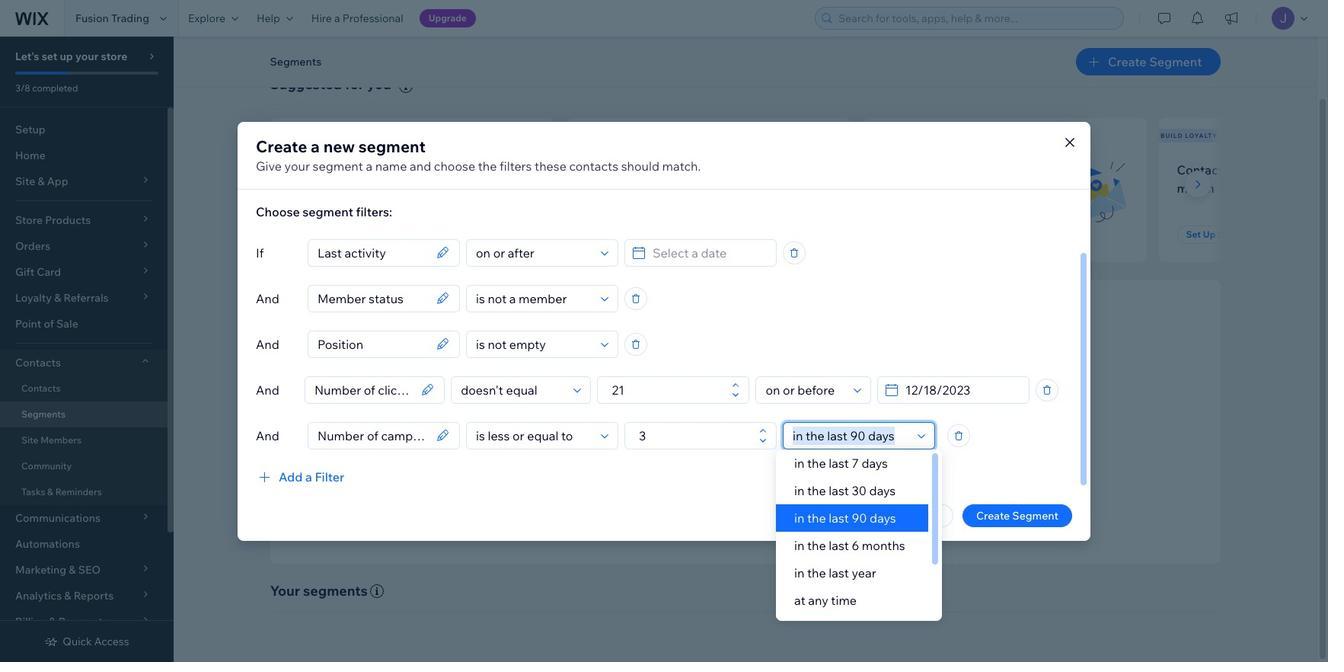 Task type: locate. For each thing, give the bounding box(es) containing it.
contacts down point of sale
[[15, 356, 61, 370]]

2 set from the left
[[594, 229, 609, 240]]

a right with
[[1260, 162, 1267, 177]]

name
[[375, 158, 407, 173]]

2 vertical spatial select an option field
[[789, 422, 914, 448]]

contacts inside new contacts who recently subscribed to your mailing list
[[317, 162, 367, 177]]

0 horizontal spatial set
[[298, 229, 313, 240]]

1 horizontal spatial set
[[594, 229, 609, 240]]

automations
[[15, 537, 80, 551]]

2 set up segment from the left
[[594, 229, 665, 240]]

set up segment down contacts with a birthday th
[[1187, 229, 1258, 240]]

subscribed
[[288, 180, 352, 196]]

get
[[594, 472, 612, 486]]

new
[[272, 132, 289, 139], [288, 162, 314, 177]]

2 vertical spatial contacts
[[21, 382, 61, 394]]

last left year
[[829, 565, 849, 581]]

of
[[44, 317, 54, 331], [708, 431, 718, 445]]

the up any
[[808, 565, 826, 581]]

create segment
[[1109, 54, 1203, 69], [977, 509, 1059, 522], [710, 510, 804, 526]]

your right give
[[285, 158, 310, 173]]

2 set up segment button from the left
[[585, 226, 675, 244]]

update
[[789, 431, 824, 445]]

the left filters
[[478, 158, 497, 173]]

&
[[47, 486, 53, 498]]

set up segment down choose segment filters:
[[298, 229, 369, 240]]

choose
[[256, 204, 300, 219]]

3 in from the top
[[795, 510, 805, 526]]

explore
[[188, 11, 226, 25]]

the down potential at the right bottom of page
[[808, 510, 826, 526]]

create inside create a new segment give your segment a name and choose the filters these contacts should match.
[[256, 136, 307, 156]]

1 horizontal spatial and
[[842, 452, 861, 465]]

2 up from the left
[[611, 229, 624, 240]]

1 horizontal spatial of
[[708, 431, 718, 445]]

segments inside sidebar element
[[21, 408, 66, 420]]

segment down new
[[313, 158, 363, 173]]

list box
[[776, 450, 942, 642]]

who
[[370, 162, 394, 177], [702, 162, 726, 177], [1024, 162, 1048, 177]]

the up the groups on the right of the page
[[687, 408, 708, 426]]

1 horizontal spatial create segment button
[[963, 504, 1073, 527]]

days right 7
[[862, 456, 888, 471]]

Enter a number text field
[[608, 377, 728, 403], [635, 422, 755, 448]]

3 who from the left
[[1024, 162, 1048, 177]]

0 horizontal spatial and
[[410, 158, 431, 173]]

site members link
[[0, 427, 168, 453]]

list
[[267, 118, 1329, 262]]

contacts down new
[[317, 162, 367, 177]]

90
[[852, 510, 867, 526]]

who up the purchase
[[702, 162, 726, 177]]

create
[[1109, 54, 1147, 69], [256, 136, 307, 156], [594, 431, 627, 445], [977, 509, 1010, 522], [710, 510, 748, 526]]

help
[[257, 11, 280, 25]]

help button
[[248, 0, 302, 37]]

1 vertical spatial contacts
[[15, 356, 61, 370]]

create segment button for segments
[[1077, 48, 1221, 75]]

email up high-
[[689, 452, 715, 465]]

1 vertical spatial of
[[708, 431, 718, 445]]

2 horizontal spatial set
[[1187, 229, 1202, 240]]

hire a professional
[[312, 11, 404, 25]]

contacts inside contacts 'link'
[[21, 382, 61, 394]]

the for 30
[[808, 483, 826, 498]]

0 vertical spatial new
[[272, 132, 289, 139]]

0 horizontal spatial subscribers
[[291, 132, 343, 139]]

last left "90"
[[829, 510, 849, 526]]

7
[[852, 456, 859, 471]]

1 set up segment button from the left
[[288, 226, 378, 244]]

1 horizontal spatial up
[[611, 229, 624, 240]]

1 last from the top
[[829, 456, 849, 471]]

up down the haven't
[[611, 229, 624, 240]]

1 vertical spatial segments
[[21, 408, 66, 420]]

to up filters:
[[355, 180, 367, 196]]

who for your
[[370, 162, 394, 177]]

0 vertical spatial select an option field
[[472, 285, 597, 311]]

1 vertical spatial to
[[775, 452, 785, 465]]

1 horizontal spatial create segment
[[977, 509, 1059, 522]]

last left "6"
[[829, 538, 849, 553]]

contacts inside create a new segment give your segment a name and choose the filters these contacts should match.
[[570, 158, 619, 173]]

suggested
[[270, 75, 342, 93]]

set up segment button down contacts with a birthday th
[[1178, 226, 1267, 244]]

2 horizontal spatial who
[[1024, 162, 1048, 177]]

who left recently
[[370, 162, 394, 177]]

enter a number text field up high-
[[635, 422, 755, 448]]

0 vertical spatial and
[[410, 158, 431, 173]]

new up subscribed on the top left of page
[[288, 162, 314, 177]]

create a new segment give your segment a name and choose the filters these contacts should match.
[[256, 136, 701, 173]]

1 horizontal spatial set up segment button
[[585, 226, 675, 244]]

quick
[[63, 635, 92, 648]]

in up potential at the right bottom of page
[[795, 456, 805, 471]]

2 vertical spatial days
[[870, 510, 897, 526]]

loyalty
[[1186, 132, 1218, 139]]

the up potential at the right bottom of page
[[808, 456, 826, 471]]

of left sale
[[44, 317, 54, 331]]

filters:
[[356, 204, 393, 219]]

set up segment button for made
[[585, 226, 675, 244]]

1 horizontal spatial who
[[702, 162, 726, 177]]

2 horizontal spatial set up segment
[[1187, 229, 1258, 240]]

the inside create a new segment give your segment a name and choose the filters these contacts should match.
[[478, 158, 497, 173]]

who up campaign
[[1024, 162, 1048, 177]]

subscribers down the suggested
[[291, 132, 343, 139]]

up
[[60, 50, 73, 63]]

email up on at right top
[[920, 162, 951, 177]]

email inside active email subscribers who clicked on your campaign
[[920, 162, 951, 177]]

segments link
[[0, 402, 168, 427]]

last for year
[[829, 565, 849, 581]]

0 horizontal spatial create segment
[[710, 510, 804, 526]]

1 vertical spatial subscribers
[[954, 162, 1021, 177]]

1 horizontal spatial contacts
[[570, 158, 619, 173]]

contacts down the contacts dropdown button
[[21, 382, 61, 394]]

1 horizontal spatial segments
[[270, 55, 322, 69]]

1 horizontal spatial set up segment
[[594, 229, 665, 240]]

2 last from the top
[[829, 483, 849, 498]]

in down potential at the right bottom of page
[[795, 510, 805, 526]]

contacts inside dropdown button
[[15, 356, 61, 370]]

your right up
[[75, 50, 99, 63]]

0 horizontal spatial to
[[355, 180, 367, 196]]

fusion
[[75, 11, 109, 25]]

set up segment button down made
[[585, 226, 675, 244]]

a inside "link"
[[335, 11, 340, 25]]

and inside create a new segment give your segment a name and choose the filters these contacts should match.
[[410, 158, 431, 173]]

list box containing in the last 7 days
[[776, 450, 942, 642]]

days for in the last 7 days
[[862, 456, 888, 471]]

last inside option
[[829, 510, 849, 526]]

who inside new contacts who recently subscribed to your mailing list
[[370, 162, 394, 177]]

contacts down loyalty
[[1178, 162, 1230, 177]]

of down right
[[708, 431, 718, 445]]

list
[[443, 180, 460, 196]]

reach the right target audience create specific groups of contacts that update automatically send personalized email campaigns to drive sales and build trust get to know your high-value customers, potential leads and more
[[594, 408, 915, 486]]

your segments
[[270, 582, 368, 599]]

4 last from the top
[[829, 538, 849, 553]]

set up segment button
[[288, 226, 378, 244], [585, 226, 675, 244], [1178, 226, 1267, 244]]

set up segment down made
[[594, 229, 665, 240]]

3 set up segment from the left
[[1187, 229, 1258, 240]]

4 and from the top
[[256, 428, 279, 443]]

0 vertical spatial email
[[920, 162, 951, 177]]

to right get
[[615, 472, 625, 486]]

community link
[[0, 453, 168, 479]]

last left 7
[[829, 456, 849, 471]]

segment
[[1150, 54, 1203, 69], [329, 229, 369, 240], [626, 229, 665, 240], [1218, 229, 1258, 240], [1013, 509, 1059, 522], [751, 510, 804, 526]]

0 horizontal spatial set up segment button
[[288, 226, 378, 244]]

days right "90"
[[870, 510, 897, 526]]

create segment button
[[1077, 48, 1221, 75], [963, 504, 1073, 527], [687, 509, 804, 527]]

last
[[829, 456, 849, 471], [829, 483, 849, 498], [829, 510, 849, 526], [829, 538, 849, 553], [829, 565, 849, 581]]

0 vertical spatial contacts
[[1178, 162, 1230, 177]]

1 who from the left
[[370, 162, 394, 177]]

match.
[[663, 158, 701, 173]]

enter a number text field up reach at the bottom
[[608, 377, 728, 403]]

days
[[862, 456, 888, 471], [870, 483, 896, 498], [870, 510, 897, 526]]

0 horizontal spatial set up segment
[[298, 229, 369, 240]]

the inside reach the right target audience create specific groups of contacts that update automatically send personalized email campaigns to drive sales and build trust get to know your high-value customers, potential leads and more
[[687, 408, 708, 426]]

new for new subscribers
[[272, 132, 289, 139]]

0 horizontal spatial who
[[370, 162, 394, 177]]

of inside reach the right target audience create specific groups of contacts that update automatically send personalized email campaigns to drive sales and build trust get to know your high-value customers, potential leads and more
[[708, 431, 718, 445]]

your down name
[[370, 180, 396, 196]]

tasks & reminders link
[[0, 479, 168, 505]]

1 up from the left
[[315, 229, 327, 240]]

professional
[[343, 11, 404, 25]]

1 vertical spatial new
[[288, 162, 314, 177]]

the for 90
[[808, 510, 826, 526]]

contacts inside reach the right target audience create specific groups of contacts that update automatically send personalized email campaigns to drive sales and build trust get to know your high-value customers, potential leads and more
[[721, 431, 764, 445]]

a right add
[[306, 469, 312, 484]]

let's
[[15, 50, 39, 63]]

active
[[881, 162, 918, 177]]

the inside option
[[808, 510, 826, 526]]

segments button
[[262, 50, 329, 73]]

0 horizontal spatial contacts
[[317, 162, 367, 177]]

0 horizontal spatial email
[[689, 452, 715, 465]]

in up at
[[795, 565, 805, 581]]

contacts
[[570, 158, 619, 173], [317, 162, 367, 177], [721, 431, 764, 445]]

segments inside 'button'
[[270, 55, 322, 69]]

the for year
[[808, 565, 826, 581]]

last for 30
[[829, 483, 849, 498]]

enter a number text field for the middle select an option field
[[608, 377, 728, 403]]

2 horizontal spatial set up segment button
[[1178, 226, 1267, 244]]

choose segment filters:
[[256, 204, 393, 219]]

your inside active email subscribers who clicked on your campaign
[[942, 180, 968, 196]]

5 last from the top
[[829, 565, 849, 581]]

segment
[[359, 136, 426, 156], [313, 158, 363, 173], [303, 204, 353, 219]]

and up mailing
[[410, 158, 431, 173]]

days right 30
[[870, 483, 896, 498]]

right
[[711, 408, 742, 426]]

point
[[15, 317, 41, 331]]

and
[[410, 158, 431, 173], [842, 452, 861, 465], [868, 472, 887, 486]]

0 vertical spatial segments
[[270, 55, 322, 69]]

Choose a condition field
[[472, 240, 597, 266], [472, 331, 597, 357], [457, 377, 569, 403], [472, 422, 597, 448]]

with
[[1232, 162, 1257, 177]]

a
[[335, 11, 340, 25], [311, 136, 320, 156], [366, 158, 373, 173], [1260, 162, 1267, 177], [664, 180, 671, 196], [306, 469, 312, 484]]

segment up name
[[359, 136, 426, 156]]

4 in from the top
[[795, 538, 805, 553]]

up down contacts with a birthday th
[[1204, 229, 1216, 240]]

potential
[[793, 472, 837, 486]]

1 set up segment from the left
[[298, 229, 369, 240]]

the up 'in the last year'
[[808, 538, 826, 553]]

add a filter
[[279, 469, 345, 484]]

new up give
[[272, 132, 289, 139]]

a inside "button"
[[306, 469, 312, 484]]

set for potential customers who haven't made a purchase yet
[[594, 229, 609, 240]]

1 vertical spatial days
[[870, 483, 896, 498]]

0 horizontal spatial up
[[315, 229, 327, 240]]

2 horizontal spatial contacts
[[721, 431, 764, 445]]

days inside option
[[870, 510, 897, 526]]

1 horizontal spatial subscribers
[[954, 162, 1021, 177]]

last left 30
[[829, 483, 849, 498]]

3 last from the top
[[829, 510, 849, 526]]

12/18/2023 field
[[901, 377, 1025, 403]]

to left drive
[[775, 452, 785, 465]]

audience
[[788, 408, 847, 426]]

new inside new contacts who recently subscribed to your mailing list
[[288, 162, 314, 177]]

a down customers
[[664, 180, 671, 196]]

in up 'in the last year'
[[795, 538, 805, 553]]

segments up site members
[[21, 408, 66, 420]]

your inside sidebar element
[[75, 50, 99, 63]]

a inside potential customers who haven't made a purchase yet
[[664, 180, 671, 196]]

a left new
[[311, 136, 320, 156]]

who inside potential customers who haven't made a purchase yet
[[702, 162, 726, 177]]

community
[[21, 460, 72, 472]]

1 horizontal spatial to
[[615, 472, 625, 486]]

time
[[832, 593, 857, 608]]

th
[[1321, 162, 1329, 177]]

0 vertical spatial of
[[44, 317, 54, 331]]

and up leads
[[842, 452, 861, 465]]

in inside in the last 90 days option
[[795, 510, 805, 526]]

2 who from the left
[[702, 162, 726, 177]]

that
[[766, 431, 786, 445]]

more
[[889, 472, 915, 486]]

up down choose segment filters:
[[315, 229, 327, 240]]

to inside new contacts who recently subscribed to your mailing list
[[355, 180, 367, 196]]

0 vertical spatial subscribers
[[291, 132, 343, 139]]

set up segment button for subscribed
[[288, 226, 378, 244]]

contacts up the haven't
[[570, 158, 619, 173]]

1 vertical spatial enter a number text field
[[635, 422, 755, 448]]

0 horizontal spatial of
[[44, 317, 54, 331]]

contacts for contacts 'link'
[[21, 382, 61, 394]]

6
[[852, 538, 860, 553]]

on
[[924, 180, 939, 196]]

2 horizontal spatial up
[[1204, 229, 1216, 240]]

your down personalized
[[657, 472, 679, 486]]

email inside reach the right target audience create specific groups of contacts that update automatically send personalized email campaigns to drive sales and build trust get to know your high-value customers, potential leads and more
[[689, 452, 715, 465]]

0 horizontal spatial segments
[[21, 408, 66, 420]]

in for in the last year
[[795, 565, 805, 581]]

0 vertical spatial days
[[862, 456, 888, 471]]

in down drive
[[795, 483, 805, 498]]

3 up from the left
[[1204, 229, 1216, 240]]

1 horizontal spatial email
[[920, 162, 951, 177]]

segments for the segments link
[[21, 408, 66, 420]]

email
[[920, 162, 951, 177], [689, 452, 715, 465]]

0 vertical spatial to
[[355, 180, 367, 196]]

hire a professional link
[[302, 0, 413, 37]]

days for in the last 90 days
[[870, 510, 897, 526]]

2 horizontal spatial and
[[868, 472, 887, 486]]

segments up the suggested
[[270, 55, 322, 69]]

set up segment button down choose segment filters:
[[288, 226, 378, 244]]

the down the sales on the right of page
[[808, 483, 826, 498]]

1 vertical spatial email
[[689, 452, 715, 465]]

1 and from the top
[[256, 291, 279, 306]]

2 horizontal spatial create segment button
[[1077, 48, 1221, 75]]

2 and from the top
[[256, 336, 279, 352]]

specific
[[630, 431, 668, 445]]

trust
[[891, 452, 914, 465]]

Select an option field
[[472, 285, 597, 311], [761, 377, 850, 403], [789, 422, 914, 448]]

5 in from the top
[[795, 565, 805, 581]]

1 set from the left
[[298, 229, 313, 240]]

your right on at right top
[[942, 180, 968, 196]]

Search for tools, apps, help & more... field
[[834, 8, 1119, 29]]

tasks
[[21, 486, 45, 498]]

a right hire
[[335, 11, 340, 25]]

set up segment
[[298, 229, 369, 240], [594, 229, 665, 240], [1187, 229, 1258, 240]]

segment down subscribed on the top left of page
[[303, 204, 353, 219]]

point of sale link
[[0, 311, 168, 337]]

these
[[535, 158, 567, 173]]

the for 6
[[808, 538, 826, 553]]

subscribers up campaign
[[954, 162, 1021, 177]]

and down build
[[868, 472, 887, 486]]

2 in from the top
[[795, 483, 805, 498]]

last for 90
[[829, 510, 849, 526]]

contacts up 'campaigns'
[[721, 431, 764, 445]]

1 in from the top
[[795, 456, 805, 471]]

any
[[809, 593, 829, 608]]

your inside create a new segment give your segment a name and choose the filters these contacts should match.
[[285, 158, 310, 173]]

the for 7
[[808, 456, 826, 471]]

0 vertical spatial enter a number text field
[[608, 377, 728, 403]]

None field
[[313, 240, 432, 266], [313, 285, 432, 311], [313, 331, 432, 357], [310, 377, 417, 403], [313, 422, 432, 448], [313, 240, 432, 266], [313, 285, 432, 311], [313, 331, 432, 357], [310, 377, 417, 403], [313, 422, 432, 448]]



Task type: describe. For each thing, give the bounding box(es) containing it.
potential customers who haven't made a purchase yet
[[585, 162, 748, 196]]

mailing
[[398, 180, 440, 196]]

segments for segments 'button'
[[270, 55, 322, 69]]

new
[[324, 136, 355, 156]]

for
[[345, 75, 364, 93]]

subscribers inside active email subscribers who clicked on your campaign
[[954, 162, 1021, 177]]

last for 7
[[829, 456, 849, 471]]

in for in the last 7 days
[[795, 456, 805, 471]]

in for in the last 90 days
[[795, 510, 805, 526]]

active email subscribers who clicked on your campaign
[[881, 162, 1048, 196]]

enter a number text field for the bottommost select an option field
[[635, 422, 755, 448]]

sales
[[815, 452, 840, 465]]

2 horizontal spatial to
[[775, 452, 785, 465]]

in the last 6 months
[[795, 538, 906, 553]]

personalized
[[623, 452, 686, 465]]

filters
[[500, 158, 532, 173]]

create segment button for cancel
[[963, 504, 1073, 527]]

list containing new contacts who recently subscribed to your mailing list
[[267, 118, 1329, 262]]

haven't
[[585, 180, 627, 196]]

trading
[[111, 11, 149, 25]]

let's set up your store
[[15, 50, 128, 63]]

2 vertical spatial to
[[615, 472, 625, 486]]

build
[[1161, 132, 1184, 139]]

your inside reach the right target audience create specific groups of contacts that update automatically send personalized email campaigns to drive sales and build trust get to know your high-value customers, potential leads and more
[[657, 472, 679, 486]]

up for made
[[611, 229, 624, 240]]

hire
[[312, 11, 332, 25]]

at any time
[[795, 593, 857, 608]]

in for in the last 30 days
[[795, 483, 805, 498]]

1 vertical spatial and
[[842, 452, 861, 465]]

set up segment for made
[[594, 229, 665, 240]]

tasks & reminders
[[21, 486, 102, 498]]

who inside active email subscribers who clicked on your campaign
[[1024, 162, 1048, 177]]

clicked
[[881, 180, 922, 196]]

filter
[[315, 469, 345, 484]]

0 horizontal spatial create segment button
[[687, 509, 804, 527]]

yet
[[730, 180, 748, 196]]

reach
[[644, 408, 684, 426]]

2 vertical spatial and
[[868, 472, 887, 486]]

1 vertical spatial segment
[[313, 158, 363, 173]]

birthday
[[1269, 162, 1318, 177]]

2 horizontal spatial create segment
[[1109, 54, 1203, 69]]

segments
[[303, 582, 368, 599]]

campaign
[[970, 180, 1027, 196]]

sale
[[56, 317, 78, 331]]

of inside point of sale link
[[44, 317, 54, 331]]

between
[[795, 620, 844, 635]]

in the last year
[[795, 565, 877, 581]]

0 vertical spatial segment
[[359, 136, 426, 156]]

fusion trading
[[75, 11, 149, 25]]

campaigns
[[718, 452, 772, 465]]

a left name
[[366, 158, 373, 173]]

the for target
[[687, 408, 708, 426]]

cancel
[[906, 509, 940, 522]]

build loyalty
[[1161, 132, 1218, 139]]

build
[[863, 452, 888, 465]]

days for in the last 30 days
[[870, 483, 896, 498]]

last for 6
[[829, 538, 849, 553]]

choose
[[434, 158, 476, 173]]

suggested for you
[[270, 75, 391, 93]]

3 set from the left
[[1187, 229, 1202, 240]]

quick access button
[[44, 635, 129, 648]]

quick access
[[63, 635, 129, 648]]

create inside reach the right target audience create specific groups of contacts that update automatically send personalized email campaigns to drive sales and build trust get to know your high-value customers, potential leads and more
[[594, 431, 627, 445]]

new subscribers
[[272, 132, 343, 139]]

purchase
[[674, 180, 727, 196]]

new contacts who recently subscribed to your mailing list
[[288, 162, 460, 196]]

who for purchase
[[702, 162, 726, 177]]

reminders
[[55, 486, 102, 498]]

drive
[[787, 452, 812, 465]]

in for in the last 6 months
[[795, 538, 805, 553]]

in the last 7 days
[[795, 456, 888, 471]]

3 set up segment button from the left
[[1178, 226, 1267, 244]]

contacts with a birthday th
[[1178, 162, 1329, 196]]

set
[[42, 50, 57, 63]]

Select a date field
[[648, 240, 772, 266]]

your inside new contacts who recently subscribed to your mailing list
[[370, 180, 396, 196]]

members
[[41, 434, 82, 446]]

a inside contacts with a birthday th
[[1260, 162, 1267, 177]]

new for new contacts who recently subscribed to your mailing list
[[288, 162, 314, 177]]

made
[[629, 180, 662, 196]]

2 vertical spatial segment
[[303, 204, 353, 219]]

contacts link
[[0, 376, 168, 402]]

1 vertical spatial select an option field
[[761, 377, 850, 403]]

add
[[279, 469, 303, 484]]

year
[[852, 565, 877, 581]]

contacts button
[[0, 350, 168, 376]]

sidebar element
[[0, 37, 174, 662]]

if
[[256, 245, 264, 260]]

your
[[270, 582, 300, 599]]

site members
[[21, 434, 82, 446]]

setup
[[15, 123, 46, 136]]

up for subscribed
[[315, 229, 327, 240]]

should
[[621, 158, 660, 173]]

know
[[627, 472, 654, 486]]

contacts for the contacts dropdown button
[[15, 356, 61, 370]]

contacts inside contacts with a birthday th
[[1178, 162, 1230, 177]]

in the last 90 days option
[[776, 504, 929, 532]]

set up segment for subscribed
[[298, 229, 369, 240]]

30
[[852, 483, 867, 498]]

high-
[[681, 472, 706, 486]]

give
[[256, 158, 282, 173]]

customers,
[[735, 472, 790, 486]]

home
[[15, 149, 46, 162]]

home link
[[0, 142, 168, 168]]

store
[[101, 50, 128, 63]]

3/8 completed
[[15, 82, 78, 94]]

groups
[[671, 431, 706, 445]]

access
[[94, 635, 129, 648]]

automations link
[[0, 531, 168, 557]]

send
[[594, 452, 620, 465]]

in the last 90 days
[[795, 510, 897, 526]]

set for new contacts who recently subscribed to your mailing list
[[298, 229, 313, 240]]

3 and from the top
[[256, 382, 279, 397]]

months
[[862, 538, 906, 553]]

completed
[[32, 82, 78, 94]]

point of sale
[[15, 317, 78, 331]]



Task type: vqa. For each thing, say whether or not it's contained in the screenshot.
The Filters:
yes



